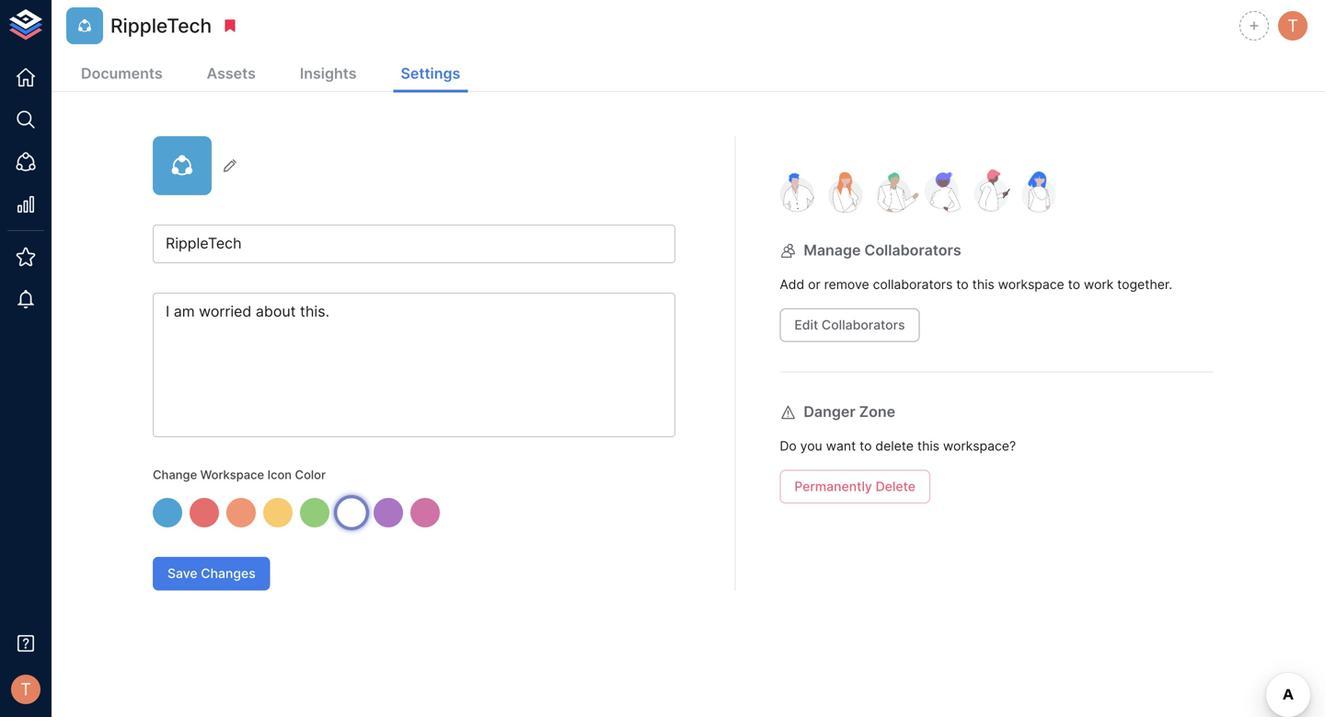 Task type: describe. For each thing, give the bounding box(es) containing it.
edit
[[795, 317, 819, 333]]

you
[[801, 438, 823, 454]]

0 vertical spatial t
[[1288, 16, 1299, 36]]

collaborators for manage collaborators
[[865, 241, 962, 259]]

0 horizontal spatial to
[[860, 438, 872, 454]]

settings
[[401, 64, 461, 82]]

save changes
[[168, 566, 256, 582]]

changes
[[201, 566, 256, 582]]

0 horizontal spatial t
[[20, 679, 31, 700]]

workspace
[[200, 468, 264, 482]]

change
[[153, 468, 197, 482]]

rippletech
[[110, 14, 212, 37]]

edit collaborators button
[[780, 309, 920, 342]]

danger zone
[[804, 403, 896, 421]]

collaborators for edit collaborators
[[822, 317, 906, 333]]

2 horizontal spatial to
[[1069, 277, 1081, 292]]

zone
[[860, 403, 896, 421]]

delete
[[876, 479, 916, 495]]

save
[[168, 566, 198, 582]]

documents
[[81, 64, 163, 82]]

do
[[780, 438, 797, 454]]

assets
[[207, 64, 256, 82]]

0 horizontal spatial t button
[[6, 669, 46, 710]]

settings link
[[394, 57, 468, 93]]

assets link
[[199, 57, 263, 93]]

remove bookmark image
[[222, 17, 239, 34]]

remove
[[825, 277, 870, 292]]

do you want to delete this workspace?
[[780, 438, 1017, 454]]

insights
[[300, 64, 357, 82]]

color
[[295, 468, 326, 482]]

documents link
[[74, 57, 170, 93]]

Workspace notes are visible to all members and guests. text field
[[153, 293, 676, 437]]



Task type: vqa. For each thing, say whether or not it's contained in the screenshot.
To to the right
yes



Task type: locate. For each thing, give the bounding box(es) containing it.
collaborators up collaborators
[[865, 241, 962, 259]]

Workspace Name text field
[[153, 225, 676, 263]]

1 horizontal spatial t
[[1288, 16, 1299, 36]]

want
[[827, 438, 856, 454]]

workspace
[[999, 277, 1065, 292]]

work
[[1085, 277, 1114, 292]]

add
[[780, 277, 805, 292]]

collaborators inside edit collaborators button
[[822, 317, 906, 333]]

collaborators down remove
[[822, 317, 906, 333]]

0 horizontal spatial this
[[918, 438, 940, 454]]

manage collaborators
[[804, 241, 962, 259]]

icon
[[268, 468, 292, 482]]

permanently delete button
[[780, 470, 931, 504]]

this for to
[[973, 277, 995, 292]]

1 vertical spatial collaborators
[[822, 317, 906, 333]]

this left the workspace
[[973, 277, 995, 292]]

permanently
[[795, 479, 873, 495]]

0 vertical spatial t button
[[1276, 8, 1311, 43]]

insights link
[[293, 57, 364, 93]]

0 vertical spatial this
[[973, 277, 995, 292]]

danger
[[804, 403, 856, 421]]

this right delete
[[918, 438, 940, 454]]

collaborators
[[873, 277, 953, 292]]

delete
[[876, 438, 914, 454]]

1 horizontal spatial to
[[957, 277, 969, 292]]

change workspace icon color
[[153, 468, 326, 482]]

to
[[957, 277, 969, 292], [1069, 277, 1081, 292], [860, 438, 872, 454]]

1 vertical spatial this
[[918, 438, 940, 454]]

1 horizontal spatial this
[[973, 277, 995, 292]]

1 horizontal spatial t button
[[1276, 8, 1311, 43]]

workspace?
[[944, 438, 1017, 454]]

save changes button
[[153, 557, 270, 591]]

to left work at the right of page
[[1069, 277, 1081, 292]]

to right collaborators
[[957, 277, 969, 292]]

0 vertical spatial collaborators
[[865, 241, 962, 259]]

together.
[[1118, 277, 1173, 292]]

t
[[1288, 16, 1299, 36], [20, 679, 31, 700]]

permanently delete
[[795, 479, 916, 495]]

add or remove collaborators to this workspace to work together.
[[780, 277, 1173, 292]]

to right the want
[[860, 438, 872, 454]]

edit collaborators
[[795, 317, 906, 333]]

collaborators
[[865, 241, 962, 259], [822, 317, 906, 333]]

or
[[809, 277, 821, 292]]

1 vertical spatial t
[[20, 679, 31, 700]]

t button
[[1276, 8, 1311, 43], [6, 669, 46, 710]]

this for delete
[[918, 438, 940, 454]]

manage
[[804, 241, 861, 259]]

1 vertical spatial t button
[[6, 669, 46, 710]]

this
[[973, 277, 995, 292], [918, 438, 940, 454]]



